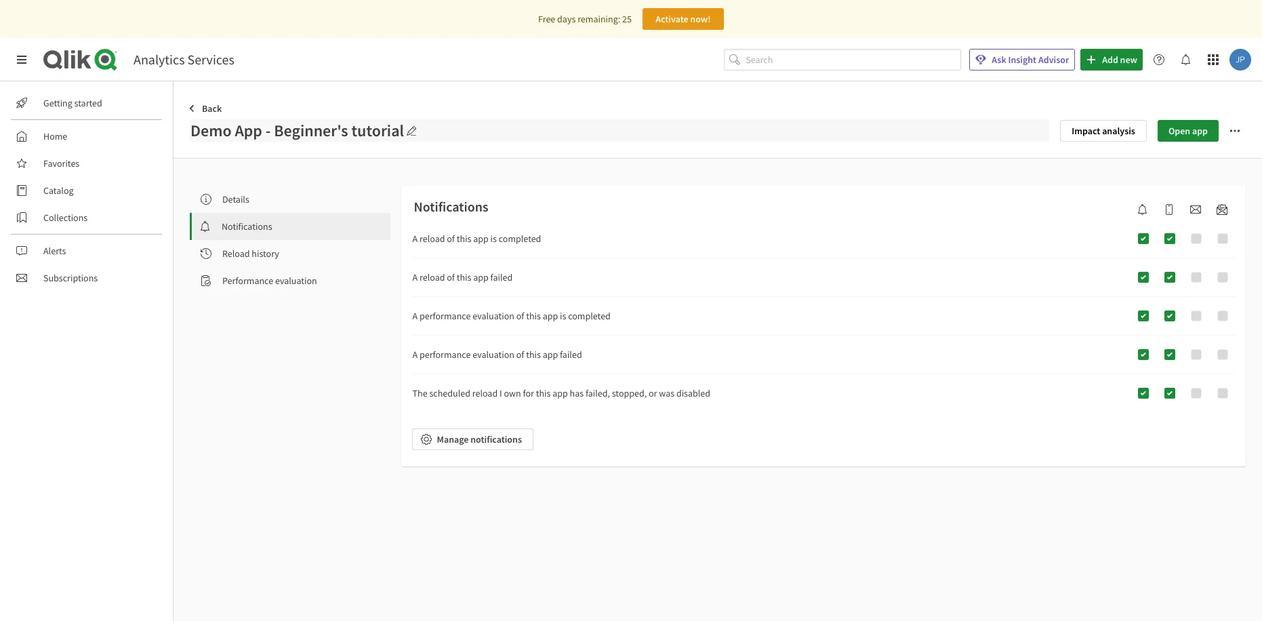 Task type: describe. For each thing, give the bounding box(es) containing it.
a reload of this app failed
[[413, 271, 513, 283]]

catalog link
[[11, 180, 163, 201]]

1 horizontal spatial notifications
[[414, 198, 489, 215]]

push notifications in qlik sense mobile image
[[1164, 204, 1175, 215]]

notifications
[[471, 433, 522, 445]]

new
[[1120, 54, 1138, 66]]

analysis
[[1102, 124, 1136, 137]]

i
[[500, 387, 502, 399]]

home
[[43, 130, 67, 142]]

now!
[[690, 13, 711, 25]]

home link
[[11, 125, 163, 147]]

demo
[[191, 120, 232, 141]]

for
[[523, 387, 534, 399]]

ask insight advisor
[[992, 54, 1069, 66]]

0 vertical spatial is
[[491, 233, 497, 245]]

push notifications in qlik sense mobile element
[[1159, 204, 1180, 215]]

alerts link
[[11, 240, 163, 262]]

this up a performance evaluation of this app failed at the left bottom
[[526, 310, 541, 322]]

performance evaluation link
[[190, 267, 390, 294]]

this up a reload of this app failed
[[457, 233, 471, 245]]

subscriptions link
[[11, 267, 163, 289]]

of up a performance evaluation of this app failed at the left bottom
[[516, 310, 524, 322]]

of down a reload of this app is completed
[[447, 271, 455, 283]]

the
[[413, 387, 428, 399]]

open app button
[[1158, 120, 1219, 141]]

details
[[222, 193, 249, 205]]

a for a performance evaluation of this app is completed
[[413, 310, 418, 322]]

reload history link
[[190, 240, 390, 267]]

details link
[[190, 186, 390, 213]]

this right for
[[536, 387, 551, 399]]

favorites link
[[11, 153, 163, 174]]

notifications link
[[192, 213, 390, 240]]

getting started link
[[11, 92, 163, 114]]

free
[[538, 13, 555, 25]]

navigation pane element
[[0, 87, 173, 294]]

1 vertical spatial failed
[[560, 348, 582, 361]]

app up a performance evaluation of this app failed at the left bottom
[[543, 310, 558, 322]]

impact analysis button
[[1061, 120, 1147, 141]]

activate now! link
[[643, 8, 724, 30]]

evaluation for a performance evaluation of this app failed
[[473, 348, 515, 361]]

was
[[659, 387, 675, 399]]

back link
[[184, 98, 227, 119]]

ask
[[992, 54, 1007, 66]]

app inside button
[[1193, 124, 1208, 137]]

scheduled
[[429, 387, 470, 399]]

rename element
[[407, 126, 416, 135]]

subscriptions
[[43, 272, 98, 284]]

collections link
[[11, 207, 163, 228]]

demo app - beginner's tutorial
[[191, 120, 404, 141]]

performance for a performance evaluation of this app failed
[[420, 348, 471, 361]]

add
[[1103, 54, 1119, 66]]

of up own
[[516, 348, 524, 361]]

insight
[[1008, 54, 1037, 66]]

activate
[[656, 13, 689, 25]]

history
[[252, 247, 279, 260]]

evaluation for a performance evaluation of this app is completed
[[473, 310, 515, 322]]

free days remaining: 25
[[538, 13, 632, 25]]

a reload of this app is completed
[[413, 233, 541, 245]]

a for a reload of this app failed
[[413, 271, 418, 283]]

0 vertical spatial failed
[[491, 271, 513, 283]]

favorites
[[43, 157, 79, 169]]

beginner's
[[274, 120, 348, 141]]

searchbar element
[[724, 49, 962, 71]]

ask insight advisor button
[[970, 49, 1075, 71]]

app down a reload of this app is completed
[[473, 271, 489, 283]]

manage
[[437, 433, 469, 445]]

getting started
[[43, 97, 102, 109]]

manage notifications button
[[412, 428, 534, 450]]



Task type: vqa. For each thing, say whether or not it's contained in the screenshot.
yet in the bottom of the page
no



Task type: locate. For each thing, give the bounding box(es) containing it.
performance
[[420, 310, 471, 322], [420, 348, 471, 361]]

more actions image
[[1230, 125, 1241, 136]]

back
[[202, 102, 222, 115]]

is
[[491, 233, 497, 245], [560, 310, 566, 322]]

a for a reload of this app is completed
[[413, 233, 418, 245]]

the scheduled reload i own for this app has failed, stopped, or was disabled
[[413, 387, 711, 399]]

notifications
[[414, 198, 489, 215], [222, 220, 272, 233]]

activate now!
[[656, 13, 711, 25]]

2 performance from the top
[[420, 348, 471, 361]]

failed,
[[586, 387, 610, 399]]

stopped,
[[612, 387, 647, 399]]

getting
[[43, 97, 72, 109]]

performance for a performance evaluation of this app is completed
[[420, 310, 471, 322]]

2 vertical spatial reload
[[472, 387, 498, 399]]

add new
[[1103, 54, 1138, 66]]

app right open
[[1193, 124, 1208, 137]]

analytics
[[134, 51, 185, 68]]

open
[[1169, 124, 1191, 137]]

impact
[[1072, 124, 1101, 137]]

has
[[570, 387, 584, 399]]

performance down a reload of this app failed
[[420, 310, 471, 322]]

0 horizontal spatial is
[[491, 233, 497, 245]]

1 vertical spatial completed
[[568, 310, 611, 322]]

1 horizontal spatial failed
[[560, 348, 582, 361]]

reload for a reload of this app failed
[[420, 271, 445, 283]]

notifications sent to your email image
[[1191, 204, 1201, 215]]

a
[[413, 233, 418, 245], [413, 271, 418, 283], [413, 310, 418, 322], [413, 348, 418, 361]]

this down a reload of this app is completed
[[457, 271, 471, 283]]

notifications up reload history
[[222, 220, 272, 233]]

notifications bundled in a daily email digest element
[[1212, 204, 1233, 215]]

analytics services
[[134, 51, 234, 68]]

evaluation up i
[[473, 348, 515, 361]]

4 a from the top
[[413, 348, 418, 361]]

notifications bundled in a daily email digest image
[[1217, 204, 1228, 215]]

app left has
[[553, 387, 568, 399]]

of
[[447, 233, 455, 245], [447, 271, 455, 283], [516, 310, 524, 322], [516, 348, 524, 361]]

demo app - beginner's tutorial button
[[190, 119, 1050, 142], [190, 119, 1050, 142]]

0 horizontal spatial notifications
[[222, 220, 272, 233]]

evaluation up a performance evaluation of this app failed at the left bottom
[[473, 310, 515, 322]]

reload up a reload of this app failed
[[420, 233, 445, 245]]

or
[[649, 387, 657, 399]]

reload left i
[[472, 387, 498, 399]]

1 vertical spatial notifications
[[222, 220, 272, 233]]

0 vertical spatial reload
[[420, 233, 445, 245]]

a performance evaluation of this app failed
[[413, 348, 582, 361]]

1 performance from the top
[[420, 310, 471, 322]]

-
[[266, 120, 271, 141]]

notifications when using qlik sense in a browser element
[[1132, 204, 1154, 215]]

0 vertical spatial notifications
[[414, 198, 489, 215]]

rename image
[[407, 126, 416, 135]]

remaining:
[[578, 13, 620, 25]]

started
[[74, 97, 102, 109]]

alerts
[[43, 245, 66, 257]]

failed up a performance evaluation of this app is completed
[[491, 271, 513, 283]]

this
[[457, 233, 471, 245], [457, 271, 471, 283], [526, 310, 541, 322], [526, 348, 541, 361], [536, 387, 551, 399]]

3 a from the top
[[413, 310, 418, 322]]

open app
[[1169, 124, 1208, 137]]

a for a performance evaluation of this app failed
[[413, 348, 418, 361]]

0 vertical spatial completed
[[499, 233, 541, 245]]

25
[[622, 13, 632, 25]]

1 horizontal spatial is
[[560, 310, 566, 322]]

failed up has
[[560, 348, 582, 361]]

performance evaluation
[[222, 275, 317, 287]]

app
[[1193, 124, 1208, 137], [473, 233, 489, 245], [473, 271, 489, 283], [543, 310, 558, 322], [543, 348, 558, 361], [553, 387, 568, 399]]

reload history
[[222, 247, 279, 260]]

manage notifications
[[437, 433, 522, 445]]

failed
[[491, 271, 513, 283], [560, 348, 582, 361]]

own
[[504, 387, 521, 399]]

evaluation down reload history link
[[275, 275, 317, 287]]

1 a from the top
[[413, 233, 418, 245]]

0 horizontal spatial failed
[[491, 271, 513, 283]]

analytics services element
[[134, 51, 234, 68]]

impact analysis
[[1072, 124, 1136, 137]]

notifications sent to your email element
[[1185, 204, 1207, 215]]

2 vertical spatial evaluation
[[473, 348, 515, 361]]

evaluation
[[275, 275, 317, 287], [473, 310, 515, 322], [473, 348, 515, 361]]

Search text field
[[746, 49, 962, 71]]

james peterson image
[[1230, 49, 1252, 71]]

0 vertical spatial evaluation
[[275, 275, 317, 287]]

0 vertical spatial performance
[[420, 310, 471, 322]]

close sidebar menu image
[[16, 54, 27, 65]]

tutorial
[[351, 120, 404, 141]]

app up the scheduled reload i own for this app has failed, stopped, or was disabled at the bottom of page
[[543, 348, 558, 361]]

0 horizontal spatial completed
[[499, 233, 541, 245]]

notifications when using qlik sense in a browser image
[[1138, 204, 1148, 215]]

1 vertical spatial reload
[[420, 271, 445, 283]]

reload
[[222, 247, 250, 260]]

1 vertical spatial performance
[[420, 348, 471, 361]]

2 a from the top
[[413, 271, 418, 283]]

collections
[[43, 212, 88, 224]]

disabled
[[677, 387, 711, 399]]

of up a reload of this app failed
[[447, 233, 455, 245]]

reload
[[420, 233, 445, 245], [420, 271, 445, 283], [472, 387, 498, 399]]

reload for a reload of this app is completed
[[420, 233, 445, 245]]

performance up scheduled
[[420, 348, 471, 361]]

catalog
[[43, 184, 74, 197]]

reload down a reload of this app is completed
[[420, 271, 445, 283]]

advisor
[[1039, 54, 1069, 66]]

this up for
[[526, 348, 541, 361]]

app up a reload of this app failed
[[473, 233, 489, 245]]

1 horizontal spatial completed
[[568, 310, 611, 322]]

days
[[557, 13, 576, 25]]

services
[[187, 51, 234, 68]]

a performance evaluation of this app is completed
[[413, 310, 611, 322]]

notifications up a reload of this app is completed
[[414, 198, 489, 215]]

completed
[[499, 233, 541, 245], [568, 310, 611, 322]]

add new button
[[1081, 49, 1143, 71]]

1 vertical spatial evaluation
[[473, 310, 515, 322]]

app
[[235, 120, 262, 141]]

performance
[[222, 275, 273, 287]]

1 vertical spatial is
[[560, 310, 566, 322]]



